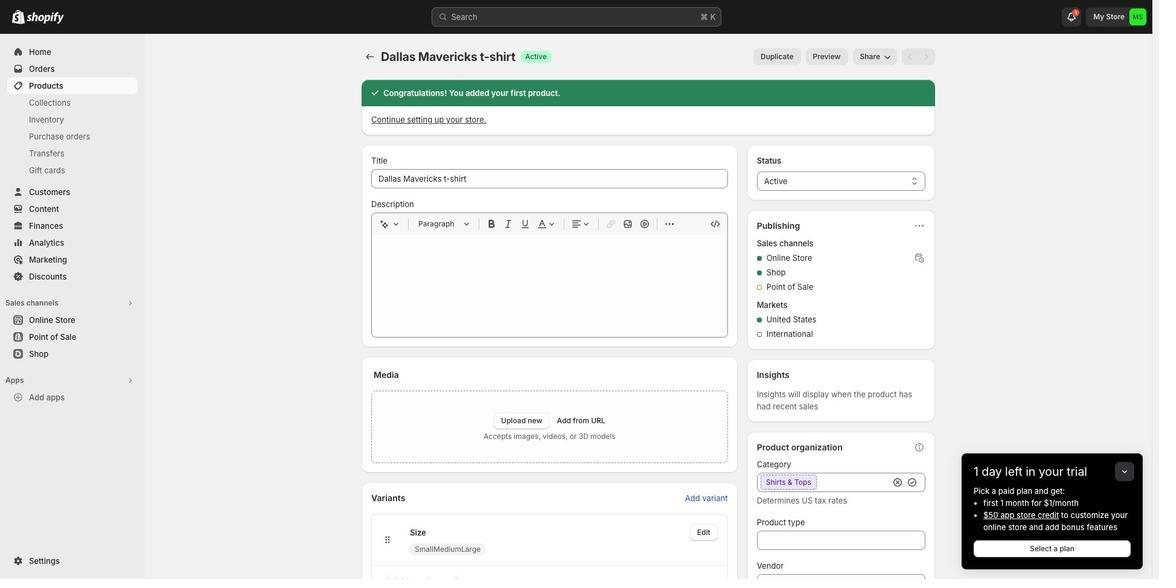 Task type: locate. For each thing, give the bounding box(es) containing it.
previous image
[[905, 51, 917, 63]]

Shirts & Tops text field
[[757, 473, 889, 492]]

shopify image
[[12, 10, 25, 24]]

None text field
[[757, 531, 926, 550], [757, 574, 926, 579], [757, 531, 926, 550], [757, 574, 926, 579]]



Task type: vqa. For each thing, say whether or not it's contained in the screenshot.
FINANCES
no



Task type: describe. For each thing, give the bounding box(es) containing it.
Short sleeve t-shirt text field
[[371, 169, 728, 188]]

shopify image
[[27, 12, 64, 24]]

my store image
[[1130, 8, 1147, 25]]

next image
[[921, 51, 933, 63]]



